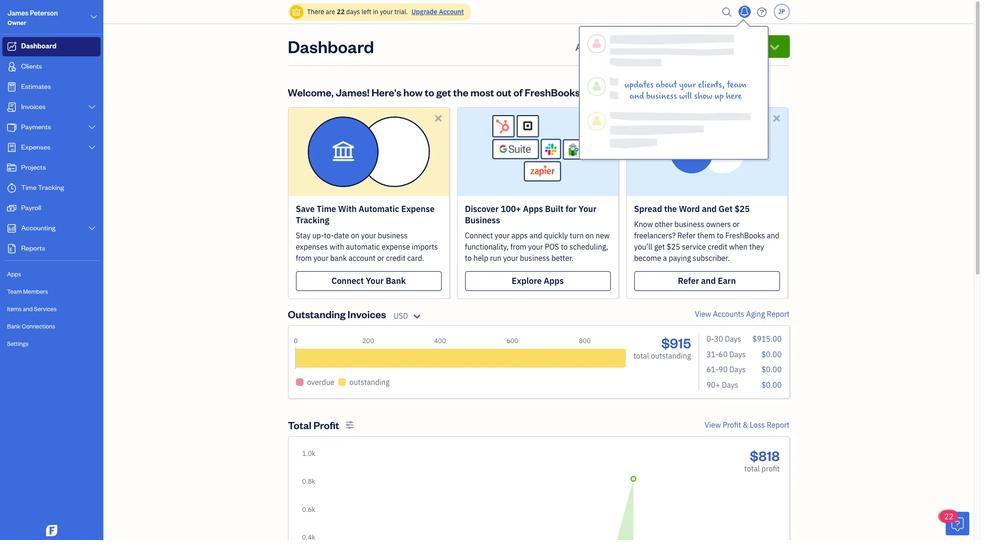 Task type: vqa. For each thing, say whether or not it's contained in the screenshot.


Task type: describe. For each thing, give the bounding box(es) containing it.
notifications image
[[738, 2, 753, 21]]

team members link
[[2, 284, 101, 300]]

add team member
[[576, 40, 665, 53]]

days
[[347, 8, 360, 16]]

your inside updates about your clients, team and business will show up here
[[680, 79, 697, 90]]

get
[[719, 204, 733, 214]]

timer image
[[6, 183, 17, 193]]

total profit
[[288, 419, 340, 432]]

about
[[656, 79, 678, 90]]

tracking inside main element
[[38, 183, 64, 192]]

dismiss image for spread the word and get $25
[[772, 113, 783, 124]]

explore apps
[[512, 276, 564, 286]]

outstanding invoices
[[288, 308, 386, 321]]

member
[[626, 40, 665, 53]]

project image
[[6, 163, 17, 173]]

refer inside refer and earn link
[[679, 276, 700, 286]]

business inside updates about your clients, team and business will show up here
[[647, 91, 678, 102]]

view for outstanding invoices
[[696, 309, 712, 319]]

chevrondown image
[[769, 40, 782, 53]]

report inside view profit & loss report link
[[767, 420, 790, 430]]

time inside save time with automatic expense tracking
[[317, 204, 336, 214]]

on inside stay up-to-date on your business expenses with automatic expense imports from your bank account or credit card.
[[351, 231, 360, 240]]

there
[[307, 8, 324, 16]]

team inside button
[[597, 40, 624, 53]]

with
[[338, 204, 357, 214]]

stay up-to-date on your business expenses with automatic expense imports from your bank account or credit card.
[[296, 231, 438, 263]]

accounting link
[[2, 219, 101, 238]]

1 vertical spatial invoices
[[348, 308, 386, 321]]

your right run
[[504, 253, 519, 263]]

and inside main element
[[23, 305, 33, 313]]

days for 61-90 days
[[730, 365, 746, 375]]

upgrade account link
[[410, 8, 464, 16]]

chevron large down image for payments
[[88, 124, 96, 131]]

0 horizontal spatial outstanding
[[350, 378, 390, 387]]

help
[[474, 253, 489, 263]]

are
[[326, 8, 336, 16]]

team members
[[7, 288, 48, 295]]

services
[[34, 305, 57, 313]]

$818 total profit
[[745, 447, 780, 474]]

credit inside know other business owners or freelancers? refer them to freshbooks and you'll get $25 service credit when they become a paying subscriber.
[[708, 242, 728, 252]]

chevron large down image for expenses
[[88, 144, 96, 151]]

automatic
[[359, 204, 400, 214]]

add
[[576, 40, 595, 53]]

expense
[[382, 242, 410, 252]]

freshbooks
[[726, 231, 766, 240]]

items
[[7, 305, 22, 313]]

to up 'better.'
[[561, 242, 568, 252]]

when
[[730, 242, 748, 252]]

usd
[[394, 311, 409, 321]]

credit inside stay up-to-date on your business expenses with automatic expense imports from your bank account or credit card.
[[386, 253, 406, 263]]

business
[[465, 215, 501, 226]]

from inside connect your apps and quickly turn on new functionality, from your pos to scheduling, to help run your business better.
[[511, 242, 527, 252]]

team
[[728, 79, 747, 90]]

imports
[[412, 242, 438, 252]]

$915 link
[[662, 334, 692, 352]]

total for $818
[[745, 464, 761, 474]]

connect your bank link
[[296, 271, 442, 291]]

0 horizontal spatial get
[[437, 86, 452, 99]]

90+ days
[[707, 380, 739, 390]]

jp button
[[774, 4, 790, 20]]

and left get
[[703, 204, 717, 214]]

connect for connect your bank
[[332, 276, 364, 286]]

dashboard link
[[2, 37, 101, 56]]

400
[[435, 337, 446, 345]]

refer and earn
[[679, 276, 737, 286]]

view accounts aging report link
[[696, 309, 790, 320]]

your up automatic
[[361, 231, 376, 240]]

total for $915
[[634, 351, 650, 361]]

you'll
[[635, 242, 653, 252]]

apps inside main element
[[7, 270, 21, 278]]

2 horizontal spatial apps
[[544, 276, 564, 286]]

there are 22 days left in your trial. upgrade account
[[307, 8, 464, 16]]

subscriber.
[[693, 253, 730, 263]]

1 horizontal spatial the
[[665, 204, 678, 214]]

apps inside discover 100+ apps built for your business
[[523, 204, 544, 214]]

scheduling,
[[570, 242, 609, 252]]

days for 31-60 days
[[730, 350, 746, 359]]

payment image
[[6, 123, 17, 132]]

items and services
[[7, 305, 57, 313]]

31-60 days
[[707, 350, 746, 359]]

time inside time tracking link
[[21, 183, 37, 192]]

0 vertical spatial the
[[454, 86, 469, 99]]

100+
[[501, 204, 521, 214]]

up
[[715, 91, 724, 102]]

get inside know other business owners or freelancers? refer them to freshbooks and you'll get $25 service credit when they become a paying subscriber.
[[655, 242, 666, 252]]

1 horizontal spatial dashboard
[[288, 35, 374, 57]]

1 horizontal spatial $25
[[735, 204, 751, 214]]

22 button
[[941, 511, 970, 536]]

refer inside know other business owners or freelancers? refer them to freshbooks and you'll get $25 service credit when they become a paying subscriber.
[[678, 231, 696, 240]]

your right in
[[380, 8, 393, 16]]

loss
[[751, 420, 766, 430]]

estimates link
[[2, 78, 101, 97]]

bank connections
[[7, 323, 55, 330]]

expenses link
[[2, 138, 101, 158]]

search image
[[720, 5, 735, 19]]

$0.00 for 31-60 days
[[762, 350, 782, 359]]

discover 100+ apps built for your business
[[465, 204, 597, 226]]

automatic
[[346, 242, 380, 252]]

save
[[296, 204, 315, 214]]

0
[[294, 337, 298, 345]]

updates
[[625, 79, 654, 90]]

$915 total outstanding
[[634, 334, 692, 361]]

connections
[[22, 323, 55, 330]]

$818
[[751, 447, 780, 465]]

date
[[334, 231, 349, 240]]

profit
[[762, 464, 780, 474]]

Currency field
[[394, 310, 425, 322]]

payroll
[[21, 203, 41, 212]]

refer and earn link
[[635, 271, 780, 291]]

$915
[[662, 334, 692, 352]]

james!
[[336, 86, 370, 99]]

profit for total
[[314, 419, 340, 432]]

new
[[596, 231, 610, 240]]

functionality,
[[465, 242, 509, 252]]

dashboard inside dashboard link
[[21, 41, 57, 50]]

90+
[[707, 380, 721, 390]]

$0.00 for 90+ days
[[762, 380, 782, 390]]

$915.00 link
[[753, 334, 782, 344]]

clients link
[[2, 57, 101, 77]]

chevron large down image for invoices
[[88, 103, 96, 111]]

spread
[[635, 204, 663, 214]]

tracking inside save time with automatic expense tracking
[[296, 215, 330, 226]]

total
[[288, 419, 312, 432]]

freshbooks.
[[525, 86, 583, 99]]

show
[[695, 91, 713, 102]]



Task type: locate. For each thing, give the bounding box(es) containing it.
payroll link
[[2, 199, 101, 218]]

1 vertical spatial connect
[[332, 276, 364, 286]]

connect inside connect your bank link
[[332, 276, 364, 286]]

0 horizontal spatial your
[[366, 276, 384, 286]]

report right the loss
[[767, 420, 790, 430]]

get down freelancers?
[[655, 242, 666, 252]]

0 horizontal spatial on
[[351, 231, 360, 240]]

0 horizontal spatial profit
[[314, 419, 340, 432]]

1 vertical spatial report
[[767, 420, 790, 430]]

total inside $818 total profit
[[745, 464, 761, 474]]

0 vertical spatial credit
[[708, 242, 728, 252]]

3 $0.00 from the top
[[762, 380, 782, 390]]

31-
[[707, 350, 719, 359]]

the up other
[[665, 204, 678, 214]]

go to help image
[[755, 5, 770, 19]]

0 vertical spatial $0.00
[[762, 350, 782, 359]]

crown image
[[292, 7, 302, 17]]

money image
[[6, 204, 17, 213]]

team right add
[[597, 40, 624, 53]]

or up the freshbooks
[[733, 220, 740, 229]]

0 vertical spatial invoices
[[21, 102, 46, 111]]

card.
[[408, 253, 425, 263]]

time tracking link
[[2, 179, 101, 198]]

explore
[[512, 276, 542, 286]]

on inside connect your apps and quickly turn on new functionality, from your pos to scheduling, to help run your business better.
[[586, 231, 594, 240]]

your left pos at the top
[[529, 242, 544, 252]]

0 vertical spatial total
[[634, 351, 650, 361]]

better.
[[552, 253, 574, 263]]

2 report from the top
[[767, 420, 790, 430]]

1 horizontal spatial on
[[586, 231, 594, 240]]

2 vertical spatial $0.00
[[762, 380, 782, 390]]

0 vertical spatial report
[[767, 309, 790, 319]]

apps
[[523, 204, 544, 214], [7, 270, 21, 278], [544, 276, 564, 286]]

add team member button
[[567, 35, 674, 58]]

your inside discover 100+ apps built for your business
[[579, 204, 597, 214]]

know
[[635, 220, 654, 229]]

0 horizontal spatial the
[[454, 86, 469, 99]]

explore apps link
[[465, 271, 611, 291]]

0 horizontal spatial team
[[7, 288, 22, 295]]

refer down paying
[[679, 276, 700, 286]]

2 dismiss image from the left
[[603, 113, 614, 124]]

&
[[744, 420, 749, 430]]

word
[[680, 204, 701, 214]]

0 horizontal spatial from
[[296, 253, 312, 263]]

2 on from the left
[[586, 231, 594, 240]]

apps link
[[2, 266, 101, 283]]

outstanding
[[288, 308, 346, 321]]

1 on from the left
[[351, 231, 360, 240]]

0 horizontal spatial connect
[[332, 276, 364, 286]]

peterson
[[30, 8, 58, 17]]

1 horizontal spatial apps
[[523, 204, 544, 214]]

$0.00 link for 90+ days
[[762, 380, 782, 390]]

1 horizontal spatial invoices
[[348, 308, 386, 321]]

1 vertical spatial tracking
[[296, 215, 330, 226]]

other
[[655, 220, 673, 229]]

become
[[635, 253, 662, 263]]

1 vertical spatial bank
[[7, 323, 21, 330]]

apps left built
[[523, 204, 544, 214]]

or inside stay up-to-date on your business expenses with automatic expense imports from your bank account or credit card.
[[378, 253, 385, 263]]

0 vertical spatial time
[[21, 183, 37, 192]]

total profit filters image
[[346, 421, 354, 429]]

200
[[363, 337, 374, 345]]

here's
[[372, 86, 402, 99]]

$915.00
[[753, 334, 782, 344]]

aging
[[747, 309, 766, 319]]

$0.00 link for 31-60 days
[[762, 350, 782, 359]]

days for 0-30 days
[[726, 334, 742, 344]]

connect your apps and quickly turn on new functionality, from your pos to scheduling, to help run your business better.
[[465, 231, 610, 263]]

from down apps on the top
[[511, 242, 527, 252]]

1 vertical spatial total
[[745, 464, 761, 474]]

0 horizontal spatial dashboard
[[21, 41, 57, 50]]

report right aging
[[767, 309, 790, 319]]

profit left total profit filters image
[[314, 419, 340, 432]]

clients,
[[699, 79, 725, 90]]

chevron large down image inside expenses link
[[88, 144, 96, 151]]

quickly
[[544, 231, 568, 240]]

paying
[[669, 253, 692, 263]]

1 dismiss image from the left
[[433, 113, 444, 124]]

they
[[750, 242, 765, 252]]

1 horizontal spatial get
[[655, 242, 666, 252]]

0 vertical spatial from
[[511, 242, 527, 252]]

from
[[511, 242, 527, 252], [296, 253, 312, 263]]

connect up functionality,
[[465, 231, 493, 240]]

from down expenses
[[296, 253, 312, 263]]

chevron large down image inside payments link
[[88, 124, 96, 131]]

your
[[380, 8, 393, 16], [680, 79, 697, 90], [361, 231, 376, 240], [495, 231, 510, 240], [529, 242, 544, 252], [314, 253, 329, 263], [504, 253, 519, 263]]

chevron large down image inside accounting link
[[88, 225, 96, 232]]

turn
[[570, 231, 584, 240]]

projects
[[21, 163, 46, 172]]

welcome,
[[288, 86, 334, 99]]

to left help
[[465, 253, 472, 263]]

accounting
[[21, 223, 56, 232]]

and inside connect your apps and quickly turn on new functionality, from your pos to scheduling, to help run your business better.
[[530, 231, 543, 240]]

0 vertical spatial refer
[[678, 231, 696, 240]]

service
[[683, 242, 707, 252]]

report
[[767, 309, 790, 319], [767, 420, 790, 430]]

1 horizontal spatial bank
[[386, 276, 406, 286]]

1 vertical spatial credit
[[386, 253, 406, 263]]

0 vertical spatial connect
[[465, 231, 493, 240]]

connect down bank
[[332, 276, 364, 286]]

days down 61-90 days at right bottom
[[723, 380, 739, 390]]

bank down expense
[[386, 276, 406, 286]]

clients
[[21, 62, 42, 71]]

time left with
[[317, 204, 336, 214]]

and right items on the bottom of page
[[23, 305, 33, 313]]

payments
[[21, 122, 51, 131]]

and right apps on the top
[[530, 231, 543, 240]]

view left 'accounts'
[[696, 309, 712, 319]]

1 horizontal spatial or
[[733, 220, 740, 229]]

days right 30
[[726, 334, 742, 344]]

business inside stay up-to-date on your business expenses with automatic expense imports from your bank account or credit card.
[[378, 231, 408, 240]]

1 $0.00 link from the top
[[762, 350, 782, 359]]

report inside the 'view accounts aging report' "link"
[[767, 309, 790, 319]]

expenses
[[296, 242, 328, 252]]

view for total profit
[[705, 420, 722, 430]]

0 vertical spatial your
[[579, 204, 597, 214]]

tracking down save
[[296, 215, 330, 226]]

apps down 'better.'
[[544, 276, 564, 286]]

0 vertical spatial $25
[[735, 204, 751, 214]]

your down account
[[366, 276, 384, 286]]

2 vertical spatial $0.00 link
[[762, 380, 782, 390]]

time right timer icon
[[21, 183, 37, 192]]

1 horizontal spatial tracking
[[296, 215, 330, 226]]

to inside know other business owners or freelancers? refer them to freshbooks and you'll get $25 service credit when they become a paying subscriber.
[[717, 231, 724, 240]]

your down expenses
[[314, 253, 329, 263]]

and
[[630, 91, 645, 102], [703, 204, 717, 214], [530, 231, 543, 240], [768, 231, 780, 240], [702, 276, 716, 286], [23, 305, 33, 313]]

1 report from the top
[[767, 309, 790, 319]]

reports link
[[2, 239, 101, 259]]

1 vertical spatial team
[[7, 288, 22, 295]]

freshbooks image
[[44, 525, 59, 537]]

$25 inside know other business owners or freelancers? refer them to freshbooks and you'll get $25 service credit when they become a paying subscriber.
[[667, 242, 681, 252]]

days right 60
[[730, 350, 746, 359]]

1 horizontal spatial total
[[745, 464, 761, 474]]

view
[[696, 309, 712, 319], [705, 420, 722, 430]]

a
[[664, 253, 668, 263]]

dismiss image for save time with automatic expense tracking
[[433, 113, 444, 124]]

0 horizontal spatial total
[[634, 351, 650, 361]]

0 horizontal spatial invoices
[[21, 102, 46, 111]]

3 $0.00 link from the top
[[762, 380, 782, 390]]

0 horizontal spatial credit
[[386, 253, 406, 263]]

resource center badge image
[[947, 512, 970, 536]]

business inside know other business owners or freelancers? refer them to freshbooks and you'll get $25 service credit when they become a paying subscriber.
[[675, 220, 705, 229]]

to down owners
[[717, 231, 724, 240]]

or inside know other business owners or freelancers? refer them to freshbooks and you'll get $25 service credit when they become a paying subscriber.
[[733, 220, 740, 229]]

credit
[[708, 242, 728, 252], [386, 253, 406, 263]]

1 horizontal spatial profit
[[723, 420, 742, 430]]

credit down expense
[[386, 253, 406, 263]]

1 horizontal spatial time
[[317, 204, 336, 214]]

30
[[715, 334, 724, 344]]

dashboard image
[[6, 42, 17, 51]]

built
[[546, 204, 564, 214]]

chevron large down image for accounting
[[88, 225, 96, 232]]

reports
[[21, 244, 45, 253]]

profit left &
[[723, 420, 742, 430]]

$25 right get
[[735, 204, 751, 214]]

from inside stay up-to-date on your business expenses with automatic expense imports from your bank account or credit card.
[[296, 253, 312, 263]]

team inside main element
[[7, 288, 22, 295]]

invoices inside invoices link
[[21, 102, 46, 111]]

1 horizontal spatial your
[[579, 204, 597, 214]]

chart image
[[6, 224, 17, 233]]

main element
[[0, 0, 127, 540]]

client image
[[6, 62, 17, 71]]

business down pos at the top
[[520, 253, 550, 263]]

dismiss image
[[433, 113, 444, 124], [603, 113, 614, 124], [772, 113, 783, 124]]

0 horizontal spatial $25
[[667, 242, 681, 252]]

and inside know other business owners or freelancers? refer them to freshbooks and you'll get $25 service credit when they become a paying subscriber.
[[768, 231, 780, 240]]

1 vertical spatial $0.00
[[762, 365, 782, 375]]

$0.00
[[762, 350, 782, 359], [762, 365, 782, 375], [762, 380, 782, 390]]

0 vertical spatial tracking
[[38, 183, 64, 192]]

1 vertical spatial outstanding
[[350, 378, 390, 387]]

credit up the subscriber. at right top
[[708, 242, 728, 252]]

bank inside main element
[[7, 323, 21, 330]]

business inside connect your apps and quickly turn on new functionality, from your pos to scheduling, to help run your business better.
[[520, 253, 550, 263]]

2 $0.00 link from the top
[[762, 365, 782, 375]]

$0.00 link for 61-90 days
[[762, 365, 782, 375]]

0 horizontal spatial tracking
[[38, 183, 64, 192]]

connect inside connect your apps and quickly turn on new functionality, from your pos to scheduling, to help run your business better.
[[465, 231, 493, 240]]

of
[[514, 86, 523, 99]]

estimates
[[21, 82, 51, 91]]

upgrade
[[412, 8, 438, 16]]

on up scheduling,
[[586, 231, 594, 240]]

members
[[23, 288, 48, 295]]

and left earn
[[702, 276, 716, 286]]

to right how
[[425, 86, 435, 99]]

1 $0.00 from the top
[[762, 350, 782, 359]]

expense image
[[6, 143, 17, 152]]

your left apps on the top
[[495, 231, 510, 240]]

refer up service
[[678, 231, 696, 240]]

overdue
[[307, 378, 335, 387]]

1 horizontal spatial team
[[597, 40, 624, 53]]

view inside "link"
[[696, 309, 712, 319]]

0-30 days
[[707, 334, 742, 344]]

$0.00 for 61-90 days
[[762, 365, 782, 375]]

run
[[491, 253, 502, 263]]

and down updates
[[630, 91, 645, 102]]

discover
[[465, 204, 499, 214]]

0 vertical spatial bank
[[386, 276, 406, 286]]

22 inside "dropdown button"
[[945, 512, 954, 522]]

outstanding left the 31-
[[651, 351, 692, 361]]

0 vertical spatial get
[[437, 86, 452, 99]]

1 horizontal spatial from
[[511, 242, 527, 252]]

total left profit
[[745, 464, 761, 474]]

1 vertical spatial from
[[296, 253, 312, 263]]

apps up 'team members'
[[7, 270, 21, 278]]

0 horizontal spatial 22
[[337, 8, 345, 16]]

profit for view
[[723, 420, 742, 430]]

stay
[[296, 231, 311, 240]]

estimate image
[[6, 82, 17, 92]]

james peterson owner
[[8, 8, 58, 26]]

dashboard up clients
[[21, 41, 57, 50]]

1 vertical spatial your
[[366, 276, 384, 286]]

0 vertical spatial 22
[[337, 8, 345, 16]]

your up 'will'
[[680, 79, 697, 90]]

1 horizontal spatial credit
[[708, 242, 728, 252]]

1 horizontal spatial connect
[[465, 231, 493, 240]]

left
[[362, 8, 372, 16]]

90
[[719, 365, 728, 375]]

projects link
[[2, 158, 101, 178]]

bank down items on the bottom of page
[[7, 323, 21, 330]]

3 dismiss image from the left
[[772, 113, 783, 124]]

0 horizontal spatial bank
[[7, 323, 21, 330]]

0 vertical spatial $0.00 link
[[762, 350, 782, 359]]

1 vertical spatial refer
[[679, 276, 700, 286]]

total left $915
[[634, 351, 650, 361]]

0 horizontal spatial or
[[378, 253, 385, 263]]

account
[[439, 8, 464, 16]]

invoices down estimates
[[21, 102, 46, 111]]

invoice image
[[6, 103, 17, 112]]

1 horizontal spatial 22
[[945, 512, 954, 522]]

$25 up paying
[[667, 242, 681, 252]]

business down word
[[675, 220, 705, 229]]

up-
[[313, 231, 324, 240]]

total inside $915 total outstanding
[[634, 351, 650, 361]]

report image
[[6, 244, 17, 253]]

tracking down projects link
[[38, 183, 64, 192]]

connect your bank
[[332, 276, 406, 286]]

business
[[647, 91, 678, 102], [675, 220, 705, 229], [378, 231, 408, 240], [520, 253, 550, 263]]

and inside updates about your clients, team and business will show up here
[[630, 91, 645, 102]]

0 vertical spatial or
[[733, 220, 740, 229]]

1 vertical spatial or
[[378, 253, 385, 263]]

1 vertical spatial 22
[[945, 512, 954, 522]]

and right the freshbooks
[[768, 231, 780, 240]]

on right date
[[351, 231, 360, 240]]

business up expense
[[378, 231, 408, 240]]

0 horizontal spatial time
[[21, 183, 37, 192]]

out
[[497, 86, 512, 99]]

0 horizontal spatial apps
[[7, 270, 21, 278]]

or right account
[[378, 253, 385, 263]]

1 vertical spatial time
[[317, 204, 336, 214]]

1 vertical spatial get
[[655, 242, 666, 252]]

1 horizontal spatial outstanding
[[651, 351, 692, 361]]

days
[[726, 334, 742, 344], [730, 350, 746, 359], [730, 365, 746, 375], [723, 380, 739, 390]]

1 horizontal spatial dismiss image
[[603, 113, 614, 124]]

how
[[404, 86, 423, 99]]

team up items on the bottom of page
[[7, 288, 22, 295]]

the left most
[[454, 86, 469, 99]]

get right how
[[437, 86, 452, 99]]

1 vertical spatial view
[[705, 420, 722, 430]]

0 vertical spatial outstanding
[[651, 351, 692, 361]]

2 horizontal spatial dismiss image
[[772, 113, 783, 124]]

0 vertical spatial team
[[597, 40, 624, 53]]

1 vertical spatial the
[[665, 204, 678, 214]]

outstanding down 200
[[350, 378, 390, 387]]

connect for connect your apps and quickly turn on new functionality, from your pos to scheduling, to help run your business better.
[[465, 231, 493, 240]]

your right for
[[579, 204, 597, 214]]

outstanding inside $915 total outstanding
[[651, 351, 692, 361]]

$25
[[735, 204, 751, 214], [667, 242, 681, 252]]

freelancers?
[[635, 231, 676, 240]]

0 vertical spatial view
[[696, 309, 712, 319]]

view left &
[[705, 420, 722, 430]]

600
[[507, 337, 519, 345]]

invoices up 200
[[348, 308, 386, 321]]

days right 90
[[730, 365, 746, 375]]

1 vertical spatial $0.00 link
[[762, 365, 782, 375]]

updates about your clients, team and business will show up here
[[625, 79, 747, 102]]

0 horizontal spatial dismiss image
[[433, 113, 444, 124]]

chevron large down image
[[90, 11, 98, 23], [88, 103, 96, 111], [88, 124, 96, 131], [88, 144, 96, 151], [88, 225, 96, 232]]

settings link
[[2, 336, 101, 352]]

dashboard down the 'are'
[[288, 35, 374, 57]]

business down about
[[647, 91, 678, 102]]

2 $0.00 from the top
[[762, 365, 782, 375]]

dismiss image for discover 100+ apps built for your business
[[603, 113, 614, 124]]

1 vertical spatial $25
[[667, 242, 681, 252]]



